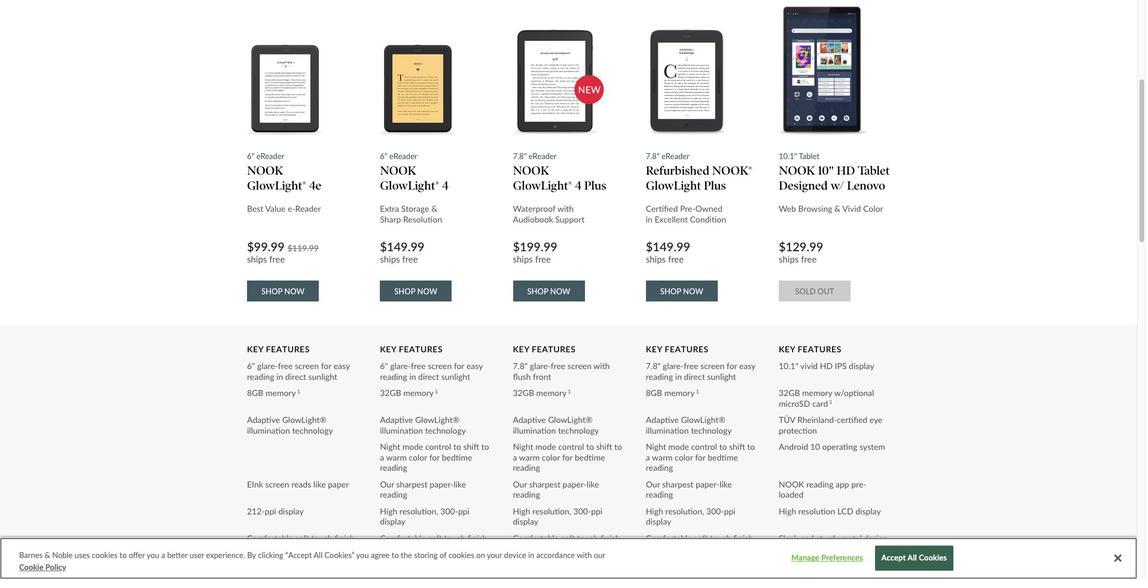 Task type: describe. For each thing, give the bounding box(es) containing it.
2 read from the left
[[447, 550, 463, 560]]

1 6" ereader from the left
[[247, 151, 285, 161]]

2 weeks from the left
[[380, 560, 403, 570]]

3 long battery life - read for weeks on a single charge from the left
[[513, 550, 609, 570]]

3 charge from the left
[[580, 560, 604, 570]]

glare- inside the 7.8" glare-free screen with flush front
[[530, 361, 551, 371]]

certified pre-owned in excellent condition
[[646, 204, 727, 225]]

nook inside "nook reading app pre- loaded"
[[779, 479, 805, 490]]

shop now for fourth shop now link from right
[[262, 287, 305, 296]]

212-
[[247, 506, 265, 517]]

front
[[533, 372, 552, 382]]

10.1" tablet
[[779, 151, 820, 161]]

ips
[[835, 361, 847, 371]]

by
[[247, 551, 256, 560]]

battery inside up to 11 hours of long-lasting battery life
[[779, 560, 805, 570]]

accordance
[[537, 551, 575, 560]]

nook 10" hd tablet designed w/ lenovo
[[779, 163, 891, 193]]

1 night from the left
[[380, 442, 401, 452]]

3 bedtime from the left
[[708, 452, 738, 463]]

long-
[[846, 550, 865, 560]]

2 key features from the left
[[380, 344, 443, 354]]

in inside certified pre-owned in excellent condition
[[646, 214, 653, 225]]

2 high resolution, 300-ppi display from the left
[[513, 506, 603, 527]]

4 shop now link from the left
[[646, 281, 718, 302]]

w/optional
[[835, 388, 875, 398]]

card
[[813, 399, 829, 409]]

life right clicking
[[295, 550, 307, 560]]

1 mode from the left
[[403, 442, 423, 452]]

refurbished nook® glowlight plus
[[646, 163, 753, 193]]

up
[[779, 550, 790, 560]]

2 features from the left
[[399, 344, 443, 354]]

32gb inside 32gb memory w/optional microsd card
[[779, 388, 801, 398]]

$199.99
[[513, 239, 558, 253]]

browsing
[[799, 204, 833, 214]]

microsd
[[779, 399, 811, 409]]

and
[[801, 533, 815, 543]]

$99.99 $119.99
[[247, 239, 319, 253]]

& inside barnes & noble uses cookies to offer you a better user experience. by clicking "accept all cookies" you agree to the storing of cookies on your device in accordance with our cookie policy
[[45, 551, 50, 560]]

vivid color
[[843, 204, 884, 214]]

nook glowlight® 4
[[380, 163, 449, 193]]

plus inside 'refurbished nook® glowlight plus'
[[704, 178, 726, 193]]

cookies"
[[325, 551, 355, 560]]

lcd
[[838, 506, 854, 517]]

extra
[[380, 204, 399, 214]]

4 technology from the left
[[691, 426, 732, 436]]

waterproof with audiobook support
[[513, 204, 585, 225]]

2 300- from the left
[[574, 506, 591, 517]]

noble
[[52, 551, 73, 560]]

free inside the 7.8" glare-free screen with flush front
[[551, 361, 566, 371]]

3 - from the left
[[575, 550, 578, 560]]

flush
[[513, 372, 531, 382]]

for inside 7.8" glare-free screen for easy reading in direct sunlight
[[727, 361, 738, 371]]

4 illumination from the left
[[646, 426, 689, 436]]

life left our
[[561, 550, 573, 560]]

sold
[[796, 287, 816, 296]]

2 resolution, from the left
[[533, 506, 572, 517]]

7.8" glare-free screen for easy reading in direct sunlight
[[646, 361, 756, 382]]

tablet
[[799, 151, 820, 161]]

212-ppi display
[[247, 506, 304, 517]]

in inside barnes & noble uses cookies to offer you a better user experience. by clicking "accept all cookies" you agree to the storing of cookies on your device in accordance with our cookie policy
[[528, 551, 535, 560]]

user
[[190, 551, 204, 560]]

1 our sharpest paper-like reading from the left
[[380, 479, 466, 500]]

condition
[[690, 214, 727, 225]]

sleek
[[779, 533, 799, 543]]

1 8gb from the left
[[247, 388, 264, 398]]

to inside up to 11 hours of long-lasting battery life
[[792, 550, 800, 560]]

shop now for third shop now link
[[528, 287, 571, 296]]

refurbished
[[646, 163, 710, 178]]

experience.
[[206, 551, 245, 560]]

with inside barnes & noble uses cookies to offer you a better user experience. by clicking "accept all cookies" you agree to the storing of cookies on your device in accordance with our cookie policy
[[577, 551, 592, 560]]

10.1" for nook 10" hd tablet designed w/ lenovo
[[779, 151, 798, 161]]

3 now from the left
[[551, 287, 571, 296]]

1 adaptive glowlight® illumination technology from the left
[[247, 415, 333, 436]]

5 ships from the left
[[779, 253, 799, 264]]

hd tablet
[[837, 163, 891, 178]]

the
[[401, 551, 412, 560]]

extra storage & sharp resolution
[[380, 204, 442, 225]]

3 shop now link from the left
[[513, 281, 585, 302]]

1 key from the left
[[247, 344, 264, 354]]

1 technology from the left
[[292, 426, 333, 436]]

sold out link
[[779, 281, 851, 302]]

1 features from the left
[[266, 344, 310, 354]]

life right the
[[428, 550, 440, 560]]

out
[[818, 287, 835, 296]]

2 like from the left
[[454, 479, 466, 490]]

policy
[[45, 562, 66, 572]]

sleek and sturdy metal design
[[779, 533, 888, 543]]

2 cookies from the left
[[449, 551, 475, 560]]

sturdy
[[817, 533, 840, 543]]

storing
[[414, 551, 438, 560]]

sharp
[[380, 214, 401, 225]]

certified
[[838, 415, 868, 425]]

2 sunlight from the left
[[442, 372, 471, 382]]

our
[[594, 551, 606, 560]]

4 memory from the left
[[665, 388, 695, 398]]

2 easy from the left
[[467, 361, 483, 371]]

4 adaptive from the left
[[646, 415, 679, 425]]

agree
[[371, 551, 390, 560]]

nook 10-inch hd tablet designed with lenovo image
[[779, 1, 875, 139]]

sold out
[[796, 287, 835, 296]]

with inside the 7.8" glare-free screen with flush front
[[594, 361, 610, 371]]

3 300- from the left
[[707, 506, 724, 517]]

pre-
[[852, 479, 867, 490]]

4 adaptive glowlight® illumination technology from the left
[[646, 415, 732, 436]]

3 control from the left
[[692, 442, 718, 452]]

shop now for 2nd shop now link from left
[[395, 287, 438, 296]]

2 night mode control to shift to a warm color for bedtime reading from the left
[[513, 442, 622, 473]]

waterproof
[[513, 204, 556, 214]]

android 10 operating system
[[779, 442, 886, 452]]

glowlight® 4 for nook glowlight® 4 plus
[[513, 178, 582, 193]]

3 glowlight® from the left
[[548, 415, 593, 425]]

3 night from the left
[[646, 442, 667, 452]]

nook®
[[713, 163, 753, 178]]

manage preferences
[[792, 553, 864, 563]]

3 sharpest from the left
[[663, 479, 694, 490]]

1 32gb memory 1 from the left
[[380, 388, 438, 398]]

manage
[[792, 553, 820, 563]]

glare- inside 7.8" glare-free screen for easy reading in direct sunlight
[[663, 361, 684, 371]]

2 8gb from the left
[[646, 388, 663, 398]]

2 glowlight® from the left
[[415, 415, 460, 425]]

11
[[802, 550, 812, 560]]

glowlight
[[646, 178, 702, 193]]

1 easy from the left
[[334, 361, 350, 371]]

1 8gb memory 1 from the left
[[247, 388, 300, 398]]

2 our from the left
[[513, 479, 527, 490]]

1 weeks from the left
[[247, 560, 270, 570]]

10"
[[819, 163, 834, 178]]

3 night mode control to shift to a warm color for bedtime reading from the left
[[646, 442, 756, 473]]

of inside barnes & noble uses cookies to offer you a better user experience. by clicking "accept all cookies" you agree to the storing of cookies on your device in accordance with our cookie policy
[[440, 551, 447, 560]]

5 key from the left
[[779, 344, 796, 354]]

privacy alert dialog
[[0, 538, 1138, 579]]

screen inside the 7.8" glare-free screen with flush front
[[568, 361, 592, 371]]

2 you from the left
[[356, 551, 369, 560]]

a inside barnes & noble uses cookies to offer you a better user experience. by clicking "accept all cookies" you agree to the storing of cookies on your device in accordance with our cookie policy
[[161, 551, 165, 560]]

offer
[[129, 551, 145, 560]]

1 key features from the left
[[247, 344, 310, 354]]

nook inside nook 10" hd tablet designed w/ lenovo
[[779, 163, 816, 178]]

5 key features from the left
[[779, 344, 842, 354]]

hours
[[814, 550, 835, 560]]

eye
[[870, 415, 883, 425]]

2 glare- from the left
[[390, 361, 411, 371]]

& for browsing
[[835, 204, 841, 214]]

2 now from the left
[[417, 287, 438, 296]]

reading inside 7.8" glare-free screen for easy reading in direct sunlight
[[646, 372, 673, 382]]

lasting
[[865, 550, 889, 560]]

sunlight inside 7.8" glare-free screen for easy reading in direct sunlight
[[708, 372, 737, 382]]

on down the 'accordance'
[[539, 560, 548, 570]]

1 resolution, from the left
[[400, 506, 439, 517]]

32gb memory w/optional microsd card
[[779, 388, 875, 409]]

barnes & noble uses cookies to offer you a better user experience. by clicking "accept all cookies" you agree to the storing of cookies on your device in accordance with our cookie policy
[[19, 551, 606, 572]]

app
[[836, 479, 850, 490]]

1 300- from the left
[[441, 506, 458, 517]]

designed w/
[[779, 178, 845, 193]]

3 ships from the left
[[513, 253, 533, 264]]

2 soft from the left
[[428, 533, 442, 543]]

3 ships free from the left
[[513, 253, 551, 264]]

nook for glowlight® 4e
[[247, 163, 284, 178]]

4 comfortable from the left
[[646, 533, 692, 543]]

accept all cookies button
[[875, 546, 954, 571]]

nook glowlight® plus image
[[646, 1, 742, 139]]

rheinland-
[[798, 415, 838, 425]]

free inside 7.8" glare-free screen for easy reading in direct sunlight
[[684, 361, 699, 371]]

1 finish from the left
[[335, 533, 354, 543]]

protection
[[779, 426, 818, 436]]

1 high from the left
[[380, 506, 398, 517]]

2 $149.99 from the left
[[646, 239, 691, 253]]

manage preferences button
[[790, 547, 865, 571]]

better
[[167, 551, 188, 560]]

cookie
[[19, 562, 43, 572]]

3 paper- from the left
[[696, 479, 720, 490]]

high resolution lcd display
[[779, 506, 882, 517]]

android
[[779, 442, 809, 452]]

4 now from the left
[[684, 287, 704, 296]]

1 high resolution, 300-ppi display from the left
[[380, 506, 470, 527]]

3 weeks from the left
[[513, 560, 537, 570]]

1 glare- from the left
[[257, 361, 278, 371]]

2 - from the left
[[442, 550, 445, 560]]

life inside up to 11 hours of long-lasting battery life
[[808, 560, 819, 570]]

2 ships from the left
[[380, 253, 400, 264]]

paper
[[328, 479, 349, 490]]

2 control from the left
[[559, 442, 585, 452]]

pre-
[[680, 204, 696, 214]]

2 our sharpest paper-like reading from the left
[[513, 479, 599, 500]]

up to 11 hours of long-lasting battery life
[[779, 550, 889, 570]]

all inside button
[[908, 553, 918, 563]]

10
[[811, 442, 821, 452]]

5 features from the left
[[798, 344, 842, 354]]

cookies
[[920, 553, 948, 563]]



Task type: vqa. For each thing, say whether or not it's contained in the screenshot.


Task type: locate. For each thing, give the bounding box(es) containing it.
6" ereader
[[247, 151, 285, 161], [380, 151, 418, 161]]

"accept
[[285, 551, 312, 560]]

long left the
[[380, 550, 398, 560]]

of inside up to 11 hours of long-lasting battery life
[[837, 550, 844, 560]]

1 horizontal spatial our
[[513, 479, 527, 490]]

3 sunlight from the left
[[708, 372, 737, 382]]

2 7.8" ereader from the left
[[646, 151, 690, 161]]

0 horizontal spatial night mode control to shift to a warm color for bedtime reading
[[380, 442, 489, 473]]

2 horizontal spatial 300-
[[707, 506, 724, 517]]

2 shop now link from the left
[[380, 281, 452, 302]]

2 32gb memory 1 from the left
[[513, 388, 571, 398]]

2 horizontal spatial bedtime
[[708, 452, 738, 463]]

3 glare- from the left
[[530, 361, 551, 371]]

4 shop from the left
[[661, 287, 682, 296]]

now
[[284, 287, 305, 296], [417, 287, 438, 296], [551, 287, 571, 296], [684, 287, 704, 296]]

1 horizontal spatial 6" glare-free screen for easy reading in direct sunlight
[[380, 361, 483, 382]]

on
[[477, 551, 485, 560], [273, 560, 282, 570], [406, 560, 415, 570], [539, 560, 548, 570]]

best value e-reader
[[247, 204, 321, 214]]

shift
[[464, 442, 480, 452], [597, 442, 613, 452], [730, 442, 746, 452]]

3 high resolution, 300-ppi display from the left
[[646, 506, 736, 527]]

2 comfortable soft touch finish from the left
[[380, 533, 488, 543]]

4 ppi from the left
[[724, 506, 736, 517]]

1 horizontal spatial 7.8" ereader
[[646, 151, 690, 161]]

ships up the "sold"
[[779, 253, 799, 264]]

3 features from the left
[[532, 344, 576, 354]]

2 long battery life - read for weeks on a single charge from the left
[[380, 550, 476, 570]]

4 shop now from the left
[[661, 287, 704, 296]]

touch
[[311, 533, 333, 543], [444, 533, 466, 543], [578, 533, 599, 543], [711, 533, 732, 543]]

with inside waterproof with audiobook support
[[558, 204, 574, 214]]

storage
[[402, 204, 429, 214]]

1 glowlight® 4 from the left
[[380, 178, 449, 193]]

1 horizontal spatial charge
[[447, 560, 471, 570]]

2 vertical spatial with
[[577, 551, 592, 560]]

with
[[558, 204, 574, 214], [594, 361, 610, 371], [577, 551, 592, 560]]

shop now for 4th shop now link from the left
[[661, 287, 704, 296]]

0 horizontal spatial paper-
[[430, 479, 454, 490]]

0 horizontal spatial long
[[247, 550, 265, 560]]

6" ereader up nook glowlight® 4e
[[247, 151, 285, 161]]

battery right by
[[267, 550, 293, 560]]

tüv rheinland-certified eye protection
[[779, 415, 883, 436]]

ships down best
[[247, 253, 267, 264]]

ships free down excellent
[[646, 253, 684, 264]]

2 horizontal spatial mode
[[669, 442, 690, 452]]

2 horizontal spatial resolution,
[[666, 506, 705, 517]]

ships free down sharp at the left of the page
[[380, 253, 418, 264]]

paper-
[[430, 479, 454, 490], [563, 479, 587, 490], [696, 479, 720, 490]]

2 sharpest from the left
[[530, 479, 561, 490]]

night
[[380, 442, 401, 452], [513, 442, 534, 452], [646, 442, 667, 452]]

nook glowlight® 4 plus image
[[513, 1, 609, 139]]

in
[[646, 214, 653, 225], [277, 372, 283, 382], [410, 372, 416, 382], [676, 372, 682, 382], [528, 551, 535, 560]]

4 ereader from the left
[[662, 151, 690, 161]]

4 soft from the left
[[694, 533, 708, 543]]

1 horizontal spatial long
[[380, 550, 398, 560]]

shop
[[262, 287, 283, 296], [395, 287, 416, 296], [528, 287, 549, 296], [661, 287, 682, 296]]

adaptive glowlight® illumination technology
[[247, 415, 333, 436], [380, 415, 466, 436], [513, 415, 599, 436], [646, 415, 732, 436]]

0 horizontal spatial single
[[290, 560, 312, 570]]

owned
[[696, 204, 723, 214]]

read right storing
[[447, 550, 463, 560]]

resolution,
[[400, 506, 439, 517], [533, 506, 572, 517], [666, 506, 705, 517]]

glowlight® 4 up storage
[[380, 178, 449, 193]]

3 memory from the left
[[537, 388, 567, 398]]

key
[[247, 344, 264, 354], [380, 344, 397, 354], [513, 344, 530, 354], [646, 344, 663, 354], [779, 344, 796, 354]]

1 horizontal spatial paper-
[[563, 479, 587, 490]]

easy inside 7.8" glare-free screen for easy reading in direct sunlight
[[740, 361, 756, 371]]

2 warm from the left
[[519, 452, 540, 463]]

eink screen reads like paper
[[247, 479, 349, 490]]

long right your
[[513, 550, 531, 560]]

single down the 'accordance'
[[557, 560, 578, 570]]

3 high from the left
[[646, 506, 664, 517]]

1 horizontal spatial &
[[432, 204, 438, 214]]

ships free down audiobook support
[[513, 253, 551, 264]]

3 comfortable soft touch finish from the left
[[513, 533, 621, 543]]

weeks down device
[[513, 560, 537, 570]]

1 ereader from the left
[[257, 151, 285, 161]]

ships
[[247, 253, 267, 264], [380, 253, 400, 264], [513, 253, 533, 264], [646, 253, 666, 264], [779, 253, 799, 264]]

1 ships free from the left
[[247, 253, 285, 264]]

1 horizontal spatial long battery life - read for weeks on a single charge
[[380, 550, 476, 570]]

1 horizontal spatial of
[[837, 550, 844, 560]]

finish up our
[[601, 533, 621, 543]]

comfortable
[[247, 533, 293, 543], [380, 533, 426, 543], [513, 533, 559, 543], [646, 533, 692, 543]]

1 adaptive from the left
[[247, 415, 280, 425]]

0 horizontal spatial weeks
[[247, 560, 270, 570]]

1 - from the left
[[309, 550, 312, 560]]

0 horizontal spatial bedtime
[[442, 452, 472, 463]]

your
[[487, 551, 502, 560]]

0 horizontal spatial shift
[[464, 442, 480, 452]]

& up resolution
[[432, 204, 438, 214]]

1 warm from the left
[[386, 452, 407, 463]]

nook for glowlight® 4
[[380, 163, 417, 178]]

1 now from the left
[[284, 287, 305, 296]]

1 horizontal spatial bedtime
[[575, 452, 605, 463]]

all right ""accept"
[[314, 551, 323, 560]]

1 horizontal spatial shift
[[597, 442, 613, 452]]

design
[[864, 533, 888, 543]]

2 8gb memory 1 from the left
[[646, 388, 700, 398]]

7.8" ereader up nook glowlight® 4 plus
[[513, 151, 557, 161]]

1 sunlight from the left
[[309, 372, 337, 382]]

3 like from the left
[[587, 479, 599, 490]]

our
[[380, 479, 394, 490], [513, 479, 527, 490], [646, 479, 660, 490]]

- left cookies"
[[309, 550, 312, 560]]

1 shop from the left
[[262, 287, 283, 296]]

0 horizontal spatial sunlight
[[309, 372, 337, 382]]

nook up glowlight® 4e
[[247, 163, 284, 178]]

reader
[[295, 204, 321, 214]]

1 horizontal spatial high resolution, 300-ppi display
[[513, 506, 603, 527]]

2 horizontal spatial paper-
[[696, 479, 720, 490]]

read right the 'accordance'
[[580, 550, 596, 560]]

direct inside 7.8" glare-free screen for easy reading in direct sunlight
[[684, 372, 705, 382]]

2 horizontal spatial our
[[646, 479, 660, 490]]

nook glowlight® 4 image
[[380, 1, 476, 139]]

0 horizontal spatial 6" glare-free screen for easy reading in direct sunlight
[[247, 361, 350, 382]]

cookie policy link
[[19, 562, 66, 573]]

1 horizontal spatial cookies
[[449, 551, 475, 560]]

battery down up
[[779, 560, 805, 570]]

0 horizontal spatial glowlight® 4
[[380, 178, 449, 193]]

2 horizontal spatial long
[[513, 550, 531, 560]]

all
[[314, 551, 323, 560], [908, 553, 918, 563]]

nook up extra at the top of the page
[[380, 163, 417, 178]]

1 shift from the left
[[464, 442, 480, 452]]

10.1" left tablet
[[779, 151, 798, 161]]

display
[[849, 361, 875, 371], [278, 506, 304, 517], [856, 506, 882, 517], [380, 517, 406, 527], [513, 517, 539, 527], [646, 517, 672, 527]]

warm
[[386, 452, 407, 463], [519, 452, 540, 463], [652, 452, 673, 463]]

1 color from the left
[[409, 452, 427, 463]]

7.8" ereader up refurbished
[[646, 151, 690, 161]]

nook inside nook glowlight® 4e
[[247, 163, 284, 178]]

shop now link
[[247, 281, 319, 302], [380, 281, 452, 302], [513, 281, 585, 302], [646, 281, 718, 302]]

2 ships free from the left
[[380, 253, 418, 264]]

1 horizontal spatial plus
[[704, 178, 726, 193]]

1 comfortable soft touch finish from the left
[[247, 533, 354, 543]]

2 night from the left
[[513, 442, 534, 452]]

web
[[779, 204, 797, 214]]

2 adaptive from the left
[[380, 415, 413, 425]]

features
[[266, 344, 310, 354], [399, 344, 443, 354], [532, 344, 576, 354], [665, 344, 709, 354], [798, 344, 842, 354]]

vivid
[[801, 361, 818, 371]]

2 memory from the left
[[404, 388, 434, 398]]

1 horizontal spatial color
[[542, 452, 560, 463]]

4 comfortable soft touch finish from the left
[[646, 533, 754, 543]]

1 horizontal spatial with
[[577, 551, 592, 560]]

cookies left your
[[449, 551, 475, 560]]

2 horizontal spatial 32gb
[[779, 388, 801, 398]]

7.8" glare-free screen with flush front
[[513, 361, 610, 382]]

3 shop from the left
[[528, 287, 549, 296]]

0 vertical spatial 10.1"
[[779, 151, 798, 161]]

finish up cookies"
[[335, 533, 354, 543]]

tüv
[[779, 415, 796, 425]]

1 shop now link from the left
[[247, 281, 319, 302]]

0 horizontal spatial with
[[558, 204, 574, 214]]

ereader up refurbished
[[662, 151, 690, 161]]

1 horizontal spatial 6" ereader
[[380, 151, 418, 161]]

read right ""accept"
[[314, 550, 330, 560]]

1 horizontal spatial easy
[[467, 361, 483, 371]]

2 horizontal spatial direct
[[684, 372, 705, 382]]

1 horizontal spatial 32gb
[[513, 388, 535, 398]]

free
[[269, 253, 285, 264], [402, 253, 418, 264], [536, 253, 551, 264], [669, 253, 684, 264], [802, 253, 817, 264], [278, 361, 293, 371], [411, 361, 426, 371], [551, 361, 566, 371], [684, 361, 699, 371]]

glowlight® 4e
[[247, 178, 322, 193]]

2 glowlight® 4 from the left
[[513, 178, 582, 193]]

1 horizontal spatial warm
[[519, 452, 540, 463]]

1 memory from the left
[[266, 388, 296, 398]]

nook down 10.1" tablet
[[779, 163, 816, 178]]

3 our sharpest paper-like reading from the left
[[646, 479, 732, 500]]

nook up waterproof
[[513, 163, 550, 178]]

2 horizontal spatial night mode control to shift to a warm color for bedtime reading
[[646, 442, 756, 473]]

- left our
[[575, 550, 578, 560]]

$149.99 down sharp at the left of the page
[[380, 239, 425, 253]]

ships down audiobook support
[[513, 253, 533, 264]]

1 horizontal spatial you
[[356, 551, 369, 560]]

ships down sharp at the left of the page
[[380, 253, 400, 264]]

1 like from the left
[[314, 479, 326, 490]]

adaptive
[[247, 415, 280, 425], [380, 415, 413, 425], [513, 415, 546, 425], [646, 415, 679, 425]]

2 illumination from the left
[[380, 426, 423, 436]]

of right storing
[[440, 551, 447, 560]]

0 horizontal spatial 6" ereader
[[247, 151, 285, 161]]

3 shop now from the left
[[528, 287, 571, 296]]

uses
[[75, 551, 90, 560]]

ships free down value
[[247, 253, 285, 264]]

battery right device
[[533, 550, 559, 560]]

4 key features from the left
[[646, 344, 709, 354]]

0 horizontal spatial plus
[[585, 178, 607, 193]]

2 horizontal spatial &
[[835, 204, 841, 214]]

1 horizontal spatial glowlight® 4
[[513, 178, 582, 193]]

glowlight® 4
[[380, 178, 449, 193], [513, 178, 582, 193]]

high resolution, 300-ppi display
[[380, 506, 470, 527], [513, 506, 603, 527], [646, 506, 736, 527]]

color
[[409, 452, 427, 463], [542, 452, 560, 463], [675, 452, 693, 463]]

3 shift from the left
[[730, 442, 746, 452]]

& for storage
[[432, 204, 438, 214]]

0 horizontal spatial 8gb
[[247, 388, 264, 398]]

7.8" inside the 7.8" glare-free screen with flush front
[[513, 361, 528, 371]]

1 illumination from the left
[[247, 426, 290, 436]]

reading
[[247, 372, 274, 382], [380, 372, 407, 382], [646, 372, 673, 382], [380, 463, 407, 473], [513, 463, 540, 473], [646, 463, 673, 473], [807, 479, 834, 490], [380, 490, 407, 500], [513, 490, 540, 500], [646, 490, 673, 500]]

0 horizontal spatial high resolution, 300-ppi display
[[380, 506, 470, 527]]

of
[[837, 550, 844, 560], [440, 551, 447, 560]]

0 horizontal spatial you
[[147, 551, 159, 560]]

0 horizontal spatial our
[[380, 479, 394, 490]]

finish left sleek on the bottom of page
[[734, 533, 754, 543]]

4 ships free from the left
[[646, 253, 684, 264]]

1 horizontal spatial -
[[442, 550, 445, 560]]

ereader
[[257, 151, 285, 161], [390, 151, 418, 161], [529, 151, 557, 161], [662, 151, 690, 161]]

1 single from the left
[[290, 560, 312, 570]]

1 horizontal spatial 8gb
[[646, 388, 663, 398]]

0 horizontal spatial read
[[314, 550, 330, 560]]

8gb memory 1
[[247, 388, 300, 398], [646, 388, 700, 398]]

2 high from the left
[[513, 506, 531, 517]]

high
[[380, 506, 398, 517], [513, 506, 531, 517], [646, 506, 664, 517], [779, 506, 797, 517]]

1 ppi from the left
[[265, 506, 276, 517]]

technology
[[292, 426, 333, 436], [425, 426, 466, 436], [558, 426, 599, 436], [691, 426, 732, 436]]

1 you from the left
[[147, 551, 159, 560]]

nook glowlight® 4e image
[[247, 1, 343, 139]]

single down ""accept"
[[290, 560, 312, 570]]

1 horizontal spatial night
[[513, 442, 534, 452]]

4 like from the left
[[720, 479, 732, 490]]

0 horizontal spatial charge
[[314, 560, 338, 570]]

2 horizontal spatial sunlight
[[708, 372, 737, 382]]

excellent
[[655, 214, 688, 225]]

glowlight® 4 for nook glowlight® 4
[[380, 178, 449, 193]]

2 horizontal spatial single
[[557, 560, 578, 570]]

2 horizontal spatial our sharpest paper-like reading
[[646, 479, 732, 500]]

2 horizontal spatial read
[[580, 550, 596, 560]]

long
[[247, 550, 265, 560], [380, 550, 398, 560], [513, 550, 531, 560]]

finish up your
[[468, 533, 488, 543]]

plus inside nook glowlight® 4 plus
[[585, 178, 607, 193]]

eink
[[247, 479, 263, 490]]

0 horizontal spatial &
[[45, 551, 50, 560]]

on down clicking
[[273, 560, 282, 570]]

metal
[[842, 533, 862, 543]]

7.8" inside 7.8" glare-free screen for easy reading in direct sunlight
[[646, 361, 661, 371]]

6" ereader up nook glowlight® 4
[[380, 151, 418, 161]]

system
[[860, 442, 886, 452]]

weeks down agree
[[380, 560, 403, 570]]

single
[[290, 560, 312, 570], [424, 560, 445, 570], [557, 560, 578, 570]]

web browsing & vivid color
[[779, 204, 884, 214]]

10.1" for 32gb memory w/optional microsd card
[[779, 361, 799, 371]]

0 horizontal spatial direct
[[285, 372, 306, 382]]

3 mode from the left
[[669, 442, 690, 452]]

0 horizontal spatial cookies
[[92, 551, 118, 560]]

night mode control to shift to a warm color for bedtime reading
[[380, 442, 489, 473], [513, 442, 622, 473], [646, 442, 756, 473]]

5 memory from the left
[[803, 388, 833, 398]]

& inside extra storage & sharp resolution
[[432, 204, 438, 214]]

1 cookies from the left
[[92, 551, 118, 560]]

1 horizontal spatial 8gb memory 1
[[646, 388, 700, 398]]

2 horizontal spatial weeks
[[513, 560, 537, 570]]

0 horizontal spatial warm
[[386, 452, 407, 463]]

operating
[[823, 442, 858, 452]]

a
[[380, 452, 384, 463], [513, 452, 517, 463], [646, 452, 650, 463], [161, 551, 165, 560], [284, 560, 288, 570], [417, 560, 421, 570], [550, 560, 554, 570]]

3 ppi from the left
[[591, 506, 603, 517]]

1 charge from the left
[[314, 560, 338, 570]]

on down the
[[406, 560, 415, 570]]

1 7.8" ereader from the left
[[513, 151, 557, 161]]

0 vertical spatial with
[[558, 204, 574, 214]]

2 horizontal spatial night
[[646, 442, 667, 452]]

all inside barnes & noble uses cookies to offer you a better user experience. by clicking "accept all cookies" you agree to the storing of cookies on your device in accordance with our cookie policy
[[314, 551, 323, 560]]

2 horizontal spatial sharpest
[[663, 479, 694, 490]]

life down 11
[[808, 560, 819, 570]]

- right storing
[[442, 550, 445, 560]]

device
[[504, 551, 527, 560]]

0 horizontal spatial 8gb memory 1
[[247, 388, 300, 398]]

4 features from the left
[[665, 344, 709, 354]]

0 horizontal spatial 32gb memory 1
[[380, 388, 438, 398]]

0 horizontal spatial easy
[[334, 361, 350, 371]]

nook reading app pre- loaded
[[779, 479, 867, 500]]

3 technology from the left
[[558, 426, 599, 436]]

2 horizontal spatial easy
[[740, 361, 756, 371]]

1 horizontal spatial weeks
[[380, 560, 403, 570]]

3 our from the left
[[646, 479, 660, 490]]

ereader up nook glowlight® 4e
[[257, 151, 285, 161]]

1 horizontal spatial our sharpest paper-like reading
[[513, 479, 599, 500]]

1 horizontal spatial direct
[[418, 372, 439, 382]]

1 comfortable from the left
[[247, 533, 293, 543]]

3 key features from the left
[[513, 344, 576, 354]]

2 technology from the left
[[425, 426, 466, 436]]

1 paper- from the left
[[430, 479, 454, 490]]

ereader up nook glowlight® 4
[[390, 151, 418, 161]]

0 horizontal spatial of
[[440, 551, 447, 560]]

you left agree
[[356, 551, 369, 560]]

ships free up the "sold"
[[779, 253, 817, 264]]

0 horizontal spatial 7.8" ereader
[[513, 151, 557, 161]]

plus down nook®
[[704, 178, 726, 193]]

nook inside nook glowlight® 4 plus
[[513, 163, 550, 178]]

sunlight
[[309, 372, 337, 382], [442, 372, 471, 382], [708, 372, 737, 382]]

nook inside nook glowlight® 4
[[380, 163, 417, 178]]

2 horizontal spatial warm
[[652, 452, 673, 463]]

2 charge from the left
[[447, 560, 471, 570]]

1 horizontal spatial read
[[447, 550, 463, 560]]

2 6" glare-free screen for easy reading in direct sunlight from the left
[[380, 361, 483, 382]]

0 horizontal spatial color
[[409, 452, 427, 463]]

1 bedtime from the left
[[442, 452, 472, 463]]

0 horizontal spatial all
[[314, 551, 323, 560]]

nook for glowlight® 4 plus
[[513, 163, 550, 178]]

1 horizontal spatial single
[[424, 560, 445, 570]]

3 adaptive glowlight® illumination technology from the left
[[513, 415, 599, 436]]

on left your
[[477, 551, 485, 560]]

on inside barnes & noble uses cookies to offer you a better user experience. by clicking "accept all cookies" you agree to the storing of cookies on your device in accordance with our cookie policy
[[477, 551, 485, 560]]

in inside 7.8" glare-free screen for easy reading in direct sunlight
[[676, 372, 682, 382]]

cookies right uses
[[92, 551, 118, 560]]

1 horizontal spatial mode
[[536, 442, 556, 452]]

0 horizontal spatial sharpest
[[397, 479, 428, 490]]

glowlight® 4 inside nook glowlight® 4 plus
[[513, 178, 582, 193]]

2 horizontal spatial -
[[575, 550, 578, 560]]

4 touch from the left
[[711, 533, 732, 543]]

1 horizontal spatial sharpest
[[530, 479, 561, 490]]

2 mode from the left
[[536, 442, 556, 452]]

3 comfortable from the left
[[513, 533, 559, 543]]

0 horizontal spatial 32gb
[[380, 388, 401, 398]]

resolution
[[799, 506, 836, 517]]

10.1" left vivid
[[779, 361, 799, 371]]

single down storing
[[424, 560, 445, 570]]

2 horizontal spatial high resolution, 300-ppi display
[[646, 506, 736, 527]]

glowlight® 4 up waterproof
[[513, 178, 582, 193]]

of left long-
[[837, 550, 844, 560]]

& right browsing
[[835, 204, 841, 214]]

to
[[454, 442, 461, 452], [482, 442, 489, 452], [587, 442, 594, 452], [615, 442, 622, 452], [720, 442, 727, 452], [748, 442, 756, 452], [792, 550, 800, 560], [120, 551, 127, 560], [392, 551, 399, 560]]

memory
[[266, 388, 296, 398], [404, 388, 434, 398], [537, 388, 567, 398], [665, 388, 695, 398], [803, 388, 833, 398]]

2 horizontal spatial shift
[[730, 442, 746, 452]]

2 horizontal spatial color
[[675, 452, 693, 463]]

all right accept
[[908, 553, 918, 563]]

clicking
[[258, 551, 283, 560]]

battery right agree
[[400, 550, 426, 560]]

0 horizontal spatial control
[[426, 442, 452, 452]]

2 horizontal spatial with
[[594, 361, 610, 371]]

cookies
[[92, 551, 118, 560], [449, 551, 475, 560]]

plus
[[585, 178, 607, 193], [704, 178, 726, 193]]

2 shop now from the left
[[395, 287, 438, 296]]

plus up waterproof with audiobook support
[[585, 178, 607, 193]]

reading inside "nook reading app pre- loaded"
[[807, 479, 834, 490]]

1 control from the left
[[426, 442, 452, 452]]

1 horizontal spatial control
[[559, 442, 585, 452]]

3 finish from the left
[[601, 533, 621, 543]]

lenovo
[[848, 178, 886, 193]]

& up cookie policy link in the left of the page
[[45, 551, 50, 560]]

0 horizontal spatial night
[[380, 442, 401, 452]]

0 horizontal spatial -
[[309, 550, 312, 560]]

you right offer
[[147, 551, 159, 560]]

memory inside 32gb memory w/optional microsd card
[[803, 388, 833, 398]]

screen inside 7.8" glare-free screen for easy reading in direct sunlight
[[701, 361, 725, 371]]

$149.99 down excellent
[[646, 239, 691, 253]]

2 horizontal spatial control
[[692, 442, 718, 452]]

weeks down by
[[247, 560, 270, 570]]

long right experience. on the left bottom
[[247, 550, 265, 560]]

ereader up nook glowlight® 4 plus
[[529, 151, 557, 161]]

3 ereader from the left
[[529, 151, 557, 161]]

battery
[[267, 550, 293, 560], [400, 550, 426, 560], [533, 550, 559, 560], [779, 560, 805, 570]]

ships down excellent
[[646, 253, 666, 264]]

nook up loaded
[[779, 479, 805, 490]]

comfortable soft touch finish
[[247, 533, 354, 543], [380, 533, 488, 543], [513, 533, 621, 543], [646, 533, 754, 543]]

e-
[[288, 204, 295, 214]]

1 vertical spatial with
[[594, 361, 610, 371]]

ppi
[[265, 506, 276, 517], [458, 506, 470, 517], [591, 506, 603, 517], [724, 506, 736, 517]]

1 horizontal spatial $149.99
[[646, 239, 691, 253]]



